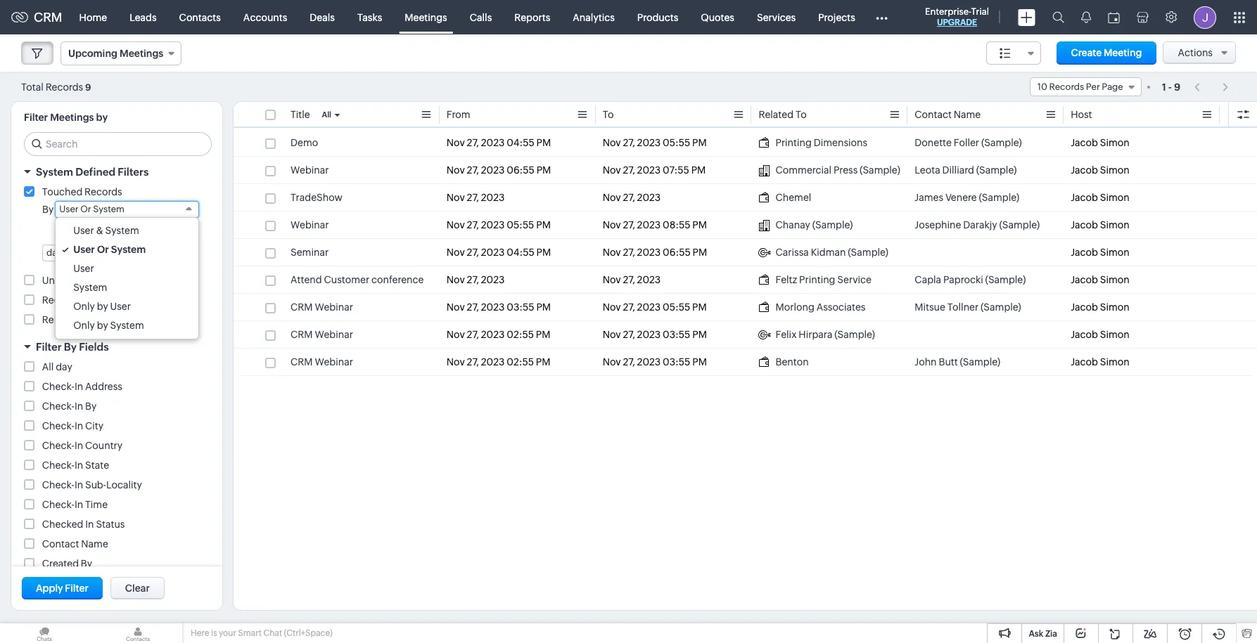 Task type: describe. For each thing, give the bounding box(es) containing it.
(sample) inside "link"
[[813, 220, 853, 231]]

meeting
[[1104, 47, 1143, 58]]

system down 'only by user' option in the top of the page
[[110, 320, 144, 331]]

Search text field
[[25, 133, 211, 156]]

butt
[[939, 357, 958, 368]]

crm link
[[11, 10, 62, 25]]

upgrade
[[937, 18, 978, 27]]

seminar
[[291, 247, 329, 258]]

nov 27, 2023 02:55 pm for benton
[[447, 357, 551, 368]]

ask
[[1029, 630, 1044, 640]]

nov 27, 2023 03:55 pm for felix hirpara (sample)
[[603, 329, 707, 341]]

dilliard
[[943, 165, 975, 176]]

(ctrl+space)
[[284, 629, 333, 639]]

chanay
[[776, 220, 811, 231]]

your
[[219, 629, 236, 639]]

record action
[[42, 295, 107, 306]]

city
[[85, 421, 104, 432]]

records for untouched
[[96, 275, 133, 286]]

press
[[834, 165, 858, 176]]

1 vertical spatial meetings
[[50, 112, 94, 123]]

0 vertical spatial 03:55
[[507, 302, 535, 313]]

nov 27, 2023 07:55 pm
[[603, 165, 706, 176]]

state
[[85, 460, 109, 472]]

jacob for james venere (sample)
[[1071, 192, 1099, 203]]

user for user or system
[[73, 244, 95, 255]]

printing inside "link"
[[776, 137, 812, 148]]

8 jacob simon from the top
[[1071, 329, 1130, 341]]

untouched records
[[42, 275, 133, 286]]

chats image
[[0, 624, 89, 644]]

user inside 'only by user' option
[[110, 301, 131, 312]]

(sample) for john butt (sample)
[[960, 357, 1001, 368]]

host
[[1071, 109, 1093, 120]]

by for system
[[97, 320, 108, 331]]

projects
[[819, 12, 856, 23]]

title
[[291, 109, 310, 120]]

service
[[838, 274, 872, 286]]

system inside option
[[105, 225, 139, 236]]

0 horizontal spatial contact
[[42, 539, 79, 550]]

signals image
[[1082, 11, 1092, 23]]

9 for 1 - 9
[[1175, 81, 1181, 93]]

time
[[85, 500, 108, 511]]

donette
[[915, 137, 952, 148]]

(sample) for felix hirpara (sample)
[[835, 329, 876, 341]]

feltz
[[776, 274, 798, 286]]

check-in state
[[42, 460, 109, 472]]

webinar for benton
[[315, 357, 353, 368]]

ask zia
[[1029, 630, 1058, 640]]

james venere (sample) link
[[915, 191, 1020, 205]]

create meeting
[[1071, 47, 1143, 58]]

chanay (sample) link
[[759, 218, 853, 232]]

or inside option
[[97, 244, 109, 255]]

chat
[[263, 629, 282, 639]]

here is your smart chat (ctrl+space)
[[191, 629, 333, 639]]

1 to from the left
[[603, 109, 614, 120]]

home link
[[68, 0, 118, 34]]

mitsue
[[915, 302, 946, 313]]

(sample) for capla paprocki (sample)
[[986, 274, 1026, 286]]

chanay (sample)
[[776, 220, 853, 231]]

projects link
[[807, 0, 867, 34]]

in for address
[[75, 381, 83, 393]]

john butt (sample)
[[915, 357, 1001, 368]]

(sample) for josephine darakjy (sample)
[[1000, 220, 1040, 231]]

calls link
[[459, 0, 503, 34]]

webinar link for nov 27, 2023 06:55 pm
[[291, 163, 329, 177]]

user & system
[[73, 225, 139, 236]]

user for user & system
[[73, 225, 94, 236]]

check-in sub-locality
[[42, 480, 142, 491]]

webinar for felix hirpara (sample)
[[315, 329, 353, 341]]

by down touched
[[42, 204, 54, 215]]

commercial
[[776, 165, 832, 176]]

only by system option
[[56, 317, 198, 336]]

check- for check-in sub-locality
[[42, 480, 75, 491]]

felix
[[776, 329, 797, 341]]

enterprise-trial upgrade
[[925, 6, 990, 27]]

total records 9
[[21, 81, 91, 93]]

related for related to
[[759, 109, 794, 120]]

9 for total records 9
[[85, 82, 91, 93]]

03:55 for felix hirpara (sample)
[[663, 329, 691, 341]]

in for time
[[75, 500, 83, 511]]

system defined filters
[[36, 166, 149, 178]]

created by
[[42, 559, 92, 570]]

user inside by user or system
[[59, 204, 79, 215]]

system defined filters button
[[11, 160, 222, 184]]

created
[[42, 559, 79, 570]]

04:55 for nov 27, 2023 06:55 pm
[[507, 247, 535, 258]]

conference
[[372, 274, 424, 286]]

quotes
[[701, 12, 735, 23]]

jacob simon for donette foller (sample)
[[1071, 137, 1130, 148]]

jacob for capla paprocki (sample)
[[1071, 274, 1099, 286]]

demo
[[291, 137, 318, 148]]

jacob simon for mitsue tollner (sample)
[[1071, 302, 1130, 313]]

check-in time
[[42, 500, 108, 511]]

carissa
[[776, 247, 809, 258]]

(sample) for commercial press (sample)
[[860, 165, 901, 176]]

signals element
[[1073, 0, 1100, 34]]

(sample) for carissa kidman (sample)
[[848, 247, 889, 258]]

chemel
[[776, 192, 812, 203]]

1 vertical spatial nov 27, 2023 05:55 pm
[[447, 220, 551, 231]]

felix hirpara (sample)
[[776, 329, 876, 341]]

josephine darakjy (sample) link
[[915, 218, 1040, 232]]

apply
[[36, 583, 63, 595]]

home
[[79, 12, 107, 23]]

5 simon from the top
[[1101, 247, 1130, 258]]

check- for check-in country
[[42, 441, 75, 452]]

jacob simon for capla paprocki (sample)
[[1071, 274, 1130, 286]]

john butt (sample) link
[[915, 355, 1001, 369]]

3 crm webinar from the top
[[291, 357, 353, 368]]

nov 27, 2023 08:55 pm
[[603, 220, 707, 231]]

check-in city
[[42, 421, 104, 432]]

5 jacob from the top
[[1071, 247, 1099, 258]]

leota
[[915, 165, 941, 176]]

1 - 9
[[1162, 81, 1181, 93]]

03:55 for benton
[[663, 357, 691, 368]]

untouched
[[42, 275, 94, 286]]

touched records
[[42, 187, 122, 198]]

(sample) for leota dilliard (sample)
[[977, 165, 1017, 176]]

04:55 for nov 27, 2023 05:55 pm
[[507, 137, 535, 148]]

05:55 for nov 27, 2023 03:55 pm
[[663, 302, 691, 313]]

tradeshow
[[291, 192, 343, 203]]

only for only by user
[[73, 301, 95, 312]]

crm webinar link for felix
[[291, 328, 353, 342]]

0 vertical spatial contact name
[[915, 109, 981, 120]]

system option
[[56, 279, 198, 298]]

filters
[[118, 166, 149, 178]]

system inside dropdown button
[[36, 166, 73, 178]]

crm for morlong associates
[[291, 302, 313, 313]]

in for state
[[75, 460, 83, 472]]

tasks link
[[346, 0, 394, 34]]

jacob for leota dilliard (sample)
[[1071, 165, 1099, 176]]

quotes link
[[690, 0, 746, 34]]

0 horizontal spatial nov 27, 2023 06:55 pm
[[447, 165, 551, 176]]

in for status
[[85, 519, 94, 531]]

chemel link
[[759, 191, 812, 205]]

attend customer conference link
[[291, 273, 424, 287]]

jacob for donette foller (sample)
[[1071, 137, 1099, 148]]

related to
[[759, 109, 807, 120]]

nov 27, 2023 02:55 pm for felix hirpara (sample)
[[447, 329, 551, 341]]

(sample) for mitsue tollner (sample)
[[981, 302, 1022, 313]]

jacob for mitsue tollner (sample)
[[1071, 302, 1099, 313]]

here
[[191, 629, 209, 639]]

0 vertical spatial contact
[[915, 109, 952, 120]]

morlong associates
[[776, 302, 866, 313]]

products
[[638, 12, 679, 23]]

check- for check-in by
[[42, 401, 75, 412]]

1 vertical spatial printing
[[800, 274, 836, 286]]

felix hirpara (sample) link
[[759, 328, 876, 342]]

crm webinar for felix
[[291, 329, 353, 341]]

0 vertical spatial 06:55
[[507, 165, 535, 176]]

in for sub-
[[75, 480, 83, 491]]

contacts link
[[168, 0, 232, 34]]

capla paprocki (sample) link
[[915, 273, 1026, 287]]

apply filter
[[36, 583, 89, 595]]

1 vertical spatial nov 27, 2023 06:55 pm
[[603, 247, 707, 258]]

0 horizontal spatial action
[[77, 295, 107, 306]]

nov 27, 2023 04:55 pm for nov 27, 2023 06:55 pm
[[447, 247, 551, 258]]

records for total
[[45, 81, 83, 93]]

0 vertical spatial nov 27, 2023 03:55 pm
[[447, 302, 551, 313]]

dimensions
[[814, 137, 868, 148]]



Task type: vqa. For each thing, say whether or not it's contained in the screenshot.


Task type: locate. For each thing, give the bounding box(es) containing it.
morlong associates link
[[759, 301, 866, 315]]

1 vertical spatial only
[[73, 320, 95, 331]]

in left status
[[85, 519, 94, 531]]

1 horizontal spatial or
[[97, 244, 109, 255]]

meetings link
[[394, 0, 459, 34]]

user up untouched records
[[73, 263, 94, 274]]

0 horizontal spatial name
[[81, 539, 108, 550]]

5 check- from the top
[[42, 460, 75, 472]]

nov 27, 2023 05:55 pm for nov 27, 2023 03:55 pm
[[603, 302, 707, 313]]

0 vertical spatial nov 27, 2023 06:55 pm
[[447, 165, 551, 176]]

(sample) for donette foller (sample)
[[982, 137, 1022, 148]]

0 vertical spatial all
[[322, 110, 332, 119]]

2 vertical spatial 03:55
[[663, 357, 691, 368]]

zia
[[1046, 630, 1058, 640]]

2 simon from the top
[[1101, 165, 1130, 176]]

in for city
[[75, 421, 83, 432]]

1 horizontal spatial 06:55
[[663, 247, 691, 258]]

or down the touched records
[[80, 204, 91, 215]]

demo link
[[291, 136, 318, 150]]

crm webinar for morlong
[[291, 302, 353, 313]]

(sample) up carissa kidman (sample) in the top of the page
[[813, 220, 853, 231]]

1 crm webinar from the top
[[291, 302, 353, 313]]

check-
[[42, 381, 75, 393], [42, 401, 75, 412], [42, 421, 75, 432], [42, 441, 75, 452], [42, 460, 75, 472], [42, 480, 75, 491], [42, 500, 75, 511]]

associates
[[817, 302, 866, 313]]

06:55
[[507, 165, 535, 176], [663, 247, 691, 258]]

by up 'day'
[[64, 341, 77, 353]]

9 right - on the right
[[1175, 81, 1181, 93]]

simon for capla paprocki (sample)
[[1101, 274, 1130, 286]]

nov 27, 2023 06:55 pm down nov 27, 2023 08:55 pm on the top
[[603, 247, 707, 258]]

1 02:55 from the top
[[507, 329, 534, 341]]

0 vertical spatial action
[[77, 295, 107, 306]]

crm for felix hirpara (sample)
[[291, 329, 313, 341]]

filter for filter meetings by
[[24, 112, 48, 123]]

printing up morlong associates at right top
[[800, 274, 836, 286]]

reports link
[[503, 0, 562, 34]]

(sample) down associates
[[835, 329, 876, 341]]

User Or System field
[[55, 201, 199, 218]]

trial
[[972, 6, 990, 17]]

printing dimensions link
[[759, 136, 868, 150]]

jacob for john butt (sample)
[[1071, 357, 1099, 368]]

services
[[757, 12, 796, 23]]

0 vertical spatial nov 27, 2023 05:55 pm
[[603, 137, 707, 148]]

webinar link down demo link
[[291, 163, 329, 177]]

only up related records action
[[73, 301, 95, 312]]

0 vertical spatial only
[[73, 301, 95, 312]]

filter meetings by
[[24, 112, 108, 123]]

system down user & system option
[[111, 244, 146, 255]]

1 vertical spatial 02:55
[[507, 357, 534, 368]]

1 vertical spatial nov 27, 2023 04:55 pm
[[447, 247, 551, 258]]

2 to from the left
[[796, 109, 807, 120]]

only for only by system
[[73, 320, 95, 331]]

simon for leota dilliard (sample)
[[1101, 165, 1130, 176]]

clear
[[125, 583, 150, 595]]

1 check- from the top
[[42, 381, 75, 393]]

records up only by user
[[96, 275, 133, 286]]

jacob simon
[[1071, 137, 1130, 148], [1071, 165, 1130, 176], [1071, 192, 1130, 203], [1071, 220, 1130, 231], [1071, 247, 1130, 258], [1071, 274, 1130, 286], [1071, 302, 1130, 313], [1071, 329, 1130, 341], [1071, 357, 1130, 368]]

2 vertical spatial nov 27, 2023 05:55 pm
[[603, 302, 707, 313]]

tasks
[[357, 12, 382, 23]]

all for all day
[[42, 362, 54, 373]]

by right created
[[81, 559, 92, 570]]

filter down total
[[24, 112, 48, 123]]

records for touched
[[85, 187, 122, 198]]

0 horizontal spatial related
[[42, 315, 77, 326]]

paprocki
[[944, 274, 984, 286]]

records up filter meetings by at left
[[45, 81, 83, 93]]

1 vertical spatial 05:55
[[507, 220, 534, 231]]

9 up filter meetings by at left
[[85, 82, 91, 93]]

2 vertical spatial nov 27, 2023 03:55 pm
[[603, 357, 707, 368]]

system up user & system
[[93, 204, 125, 215]]

1 vertical spatial all
[[42, 362, 54, 373]]

user down user & system
[[73, 244, 95, 255]]

0 vertical spatial 02:55
[[507, 329, 534, 341]]

user option
[[56, 260, 198, 279]]

check- up check-in city
[[42, 401, 75, 412]]

9
[[1175, 81, 1181, 93], [85, 82, 91, 93]]

system up user or system option
[[105, 225, 139, 236]]

name up the foller
[[954, 109, 981, 120]]

1 horizontal spatial all
[[322, 110, 332, 119]]

1 vertical spatial crm webinar link
[[291, 328, 353, 342]]

fields
[[79, 341, 109, 353]]

all right "title"
[[322, 110, 332, 119]]

3 check- from the top
[[42, 421, 75, 432]]

row group containing demo
[[234, 129, 1258, 377]]

printing up commercial
[[776, 137, 812, 148]]

printing
[[776, 137, 812, 148], [800, 274, 836, 286]]

1 vertical spatial action
[[119, 315, 149, 326]]

smart
[[238, 629, 262, 639]]

(sample) right the foller
[[982, 137, 1022, 148]]

6 check- from the top
[[42, 480, 75, 491]]

0 vertical spatial printing
[[776, 137, 812, 148]]

in left state
[[75, 460, 83, 472]]

1 nov 27, 2023 02:55 pm from the top
[[447, 329, 551, 341]]

0 vertical spatial or
[[80, 204, 91, 215]]

2 crm webinar from the top
[[291, 329, 353, 341]]

by user or system
[[42, 204, 125, 215]]

2 vertical spatial by
[[97, 320, 108, 331]]

only inside "only by system" option
[[73, 320, 95, 331]]

actions
[[1178, 47, 1213, 58]]

check- down check-in city
[[42, 441, 75, 452]]

1
[[1162, 81, 1167, 93]]

customer
[[324, 274, 370, 286]]

2 crm webinar link from the top
[[291, 328, 353, 342]]

6 jacob from the top
[[1071, 274, 1099, 286]]

or inside by user or system
[[80, 204, 91, 215]]

None text field
[[131, 224, 156, 239]]

nov 27, 2023 05:55 pm for nov 27, 2023 04:55 pm
[[603, 137, 707, 148]]

(sample) right darakjy on the top
[[1000, 220, 1040, 231]]

1 horizontal spatial nov 27, 2023 06:55 pm
[[603, 247, 707, 258]]

1 horizontal spatial related
[[759, 109, 794, 120]]

3 simon from the top
[[1101, 192, 1130, 203]]

printing dimensions
[[776, 137, 868, 148]]

action up filter by fields "dropdown button"
[[119, 315, 149, 326]]

jacob simon for josephine darakjy (sample)
[[1071, 220, 1130, 231]]

nov 27, 2023 02:55 pm
[[447, 329, 551, 341], [447, 357, 551, 368]]

user inside user or system option
[[73, 244, 95, 255]]

1 simon from the top
[[1101, 137, 1130, 148]]

07:55
[[663, 165, 690, 176]]

checked in status
[[42, 519, 125, 531]]

jacob
[[1071, 137, 1099, 148], [1071, 165, 1099, 176], [1071, 192, 1099, 203], [1071, 220, 1099, 231], [1071, 247, 1099, 258], [1071, 274, 1099, 286], [1071, 302, 1099, 313], [1071, 329, 1099, 341], [1071, 357, 1099, 368]]

1 crm webinar link from the top
[[291, 301, 353, 315]]

by up search text box
[[96, 112, 108, 123]]

0 vertical spatial related
[[759, 109, 794, 120]]

check- for check-in address
[[42, 381, 75, 393]]

0 vertical spatial by
[[96, 112, 108, 123]]

simon for donette foller (sample)
[[1101, 137, 1130, 148]]

mitsue tollner (sample) link
[[915, 301, 1022, 315]]

2 04:55 from the top
[[507, 247, 535, 258]]

by for user
[[97, 301, 108, 312]]

7 jacob from the top
[[1071, 302, 1099, 313]]

simon for josephine darakjy (sample)
[[1101, 220, 1130, 231]]

3 jacob simon from the top
[[1071, 192, 1130, 203]]

navigation
[[1188, 77, 1237, 97]]

(sample) right the press
[[860, 165, 901, 176]]

webinar link
[[291, 163, 329, 177], [291, 218, 329, 232]]

05:55 for nov 27, 2023 04:55 pm
[[663, 137, 691, 148]]

9 jacob from the top
[[1071, 357, 1099, 368]]

4 check- from the top
[[42, 441, 75, 452]]

(sample) right dilliard
[[977, 165, 1017, 176]]

only by user
[[73, 301, 131, 312]]

02:55 for felix hirpara (sample)
[[507, 329, 534, 341]]

in left time
[[75, 500, 83, 511]]

check-in address
[[42, 381, 122, 393]]

(sample) up service
[[848, 247, 889, 258]]

1 vertical spatial crm webinar
[[291, 329, 353, 341]]

filter inside "dropdown button"
[[36, 341, 62, 353]]

2 jacob simon from the top
[[1071, 165, 1130, 176]]

hirpara
[[799, 329, 833, 341]]

1 horizontal spatial to
[[796, 109, 807, 120]]

0 horizontal spatial contact name
[[42, 539, 108, 550]]

1 vertical spatial 03:55
[[663, 329, 691, 341]]

6 simon from the top
[[1101, 274, 1130, 286]]

user for user
[[73, 263, 94, 274]]

filter up 'all day'
[[36, 341, 62, 353]]

(sample) up darakjy on the top
[[979, 192, 1020, 203]]

kidman
[[811, 247, 846, 258]]

1 webinar link from the top
[[291, 163, 329, 177]]

nov 27, 2023 04:55 pm for nov 27, 2023 05:55 pm
[[447, 137, 551, 148]]

list box containing user & system
[[56, 218, 198, 339]]

name
[[954, 109, 981, 120], [81, 539, 108, 550]]

1 vertical spatial or
[[97, 244, 109, 255]]

webinar link up seminar
[[291, 218, 329, 232]]

0 vertical spatial nov 27, 2023 04:55 pm
[[447, 137, 551, 148]]

(sample) right butt
[[960, 357, 1001, 368]]

5 jacob simon from the top
[[1071, 247, 1130, 258]]

nov 27, 2023 06:55 pm down from
[[447, 165, 551, 176]]

morlong
[[776, 302, 815, 313]]

nov 27, 2023 03:55 pm for benton
[[603, 357, 707, 368]]

deals
[[310, 12, 335, 23]]

filter inside "button"
[[65, 583, 89, 595]]

user inside user option
[[73, 263, 94, 274]]

1 vertical spatial webinar link
[[291, 218, 329, 232]]

(sample)
[[982, 137, 1022, 148], [860, 165, 901, 176], [977, 165, 1017, 176], [979, 192, 1020, 203], [813, 220, 853, 231], [1000, 220, 1040, 231], [848, 247, 889, 258], [986, 274, 1026, 286], [981, 302, 1022, 313], [835, 329, 876, 341], [960, 357, 1001, 368]]

1 vertical spatial filter
[[36, 341, 62, 353]]

only inside 'only by user' option
[[73, 301, 95, 312]]

1 horizontal spatial action
[[119, 315, 149, 326]]

contacts image
[[94, 624, 182, 644]]

benton link
[[759, 355, 809, 369]]

filter for filter by fields
[[36, 341, 62, 353]]

carissa kidman (sample)
[[776, 247, 889, 258]]

darakjy
[[964, 220, 998, 231]]

2 nov 27, 2023 04:55 pm from the top
[[447, 247, 551, 258]]

jacob simon for john butt (sample)
[[1071, 357, 1130, 368]]

list box
[[56, 218, 198, 339]]

simon for mitsue tollner (sample)
[[1101, 302, 1130, 313]]

total
[[21, 81, 44, 93]]

meetings down total records 9
[[50, 112, 94, 123]]

2 vertical spatial crm webinar
[[291, 357, 353, 368]]

1 04:55 from the top
[[507, 137, 535, 148]]

0 vertical spatial webinar link
[[291, 163, 329, 177]]

1 vertical spatial contact name
[[42, 539, 108, 550]]

7 check- from the top
[[42, 500, 75, 511]]

donette foller (sample) link
[[915, 136, 1022, 150]]

filter down created by
[[65, 583, 89, 595]]

jacob simon for james venere (sample)
[[1071, 192, 1130, 203]]

in for country
[[75, 441, 83, 452]]

system inside by user or system
[[93, 204, 125, 215]]

0 horizontal spatial 9
[[85, 82, 91, 93]]

0 vertical spatial 05:55
[[663, 137, 691, 148]]

in up check-in by
[[75, 381, 83, 393]]

check- down check-in by
[[42, 421, 75, 432]]

user left &
[[73, 225, 94, 236]]

9 jacob simon from the top
[[1071, 357, 1130, 368]]

crm for benton
[[291, 357, 313, 368]]

create meeting button
[[1057, 42, 1157, 65]]

1 vertical spatial name
[[81, 539, 108, 550]]

1 nov 27, 2023 04:55 pm from the top
[[447, 137, 551, 148]]

contact
[[915, 109, 952, 120], [42, 539, 79, 550]]

carissa kidman (sample) link
[[759, 246, 889, 260]]

related down the record
[[42, 315, 77, 326]]

user & system option
[[56, 222, 198, 241]]

1 horizontal spatial 9
[[1175, 81, 1181, 93]]

6 jacob simon from the top
[[1071, 274, 1130, 286]]

leads link
[[118, 0, 168, 34]]

9 inside total records 9
[[85, 82, 91, 93]]

check- for check-in time
[[42, 500, 75, 511]]

check- down 'all day'
[[42, 381, 75, 393]]

contact name up created by
[[42, 539, 108, 550]]

in left sub- at the left bottom
[[75, 480, 83, 491]]

9 simon from the top
[[1101, 357, 1130, 368]]

user down system option
[[110, 301, 131, 312]]

1 horizontal spatial contact
[[915, 109, 952, 120]]

jacob simon for leota dilliard (sample)
[[1071, 165, 1130, 176]]

4 jacob from the top
[[1071, 220, 1099, 231]]

by inside "dropdown button"
[[64, 341, 77, 353]]

2 only from the top
[[73, 320, 95, 331]]

webinar for morlong associates
[[315, 302, 353, 313]]

webinar link for nov 27, 2023 05:55 pm
[[291, 218, 329, 232]]

1 vertical spatial by
[[97, 301, 108, 312]]

(sample) for james venere (sample)
[[979, 192, 1020, 203]]

1 vertical spatial related
[[42, 315, 77, 326]]

seminar link
[[291, 246, 329, 260]]

related up printing dimensions "link"
[[759, 109, 794, 120]]

status
[[96, 519, 125, 531]]

tollner
[[948, 302, 979, 313]]

meetings left calls link
[[405, 12, 447, 23]]

user or system option
[[56, 241, 198, 260]]

1 vertical spatial nov 27, 2023 02:55 pm
[[447, 357, 551, 368]]

0 vertical spatial crm webinar
[[291, 302, 353, 313]]

check- for check-in city
[[42, 421, 75, 432]]

capla
[[915, 274, 942, 286]]

1 horizontal spatial name
[[954, 109, 981, 120]]

filter by fields
[[36, 341, 109, 353]]

03:55
[[507, 302, 535, 313], [663, 329, 691, 341], [663, 357, 691, 368]]

related for related records action
[[42, 315, 77, 326]]

0 horizontal spatial to
[[603, 109, 614, 120]]

2 vertical spatial crm webinar link
[[291, 355, 353, 369]]

or
[[80, 204, 91, 215], [97, 244, 109, 255]]

or down &
[[97, 244, 109, 255]]

only by user option
[[56, 298, 198, 317]]

all for all
[[322, 110, 332, 119]]

2 webinar link from the top
[[291, 218, 329, 232]]

1 only from the top
[[73, 301, 95, 312]]

(sample) right tollner
[[981, 302, 1022, 313]]

2 nov 27, 2023 02:55 pm from the top
[[447, 357, 551, 368]]

foller
[[954, 137, 980, 148]]

0 vertical spatial name
[[954, 109, 981, 120]]

0 horizontal spatial all
[[42, 362, 54, 373]]

records down only by user
[[79, 315, 117, 326]]

1 horizontal spatial contact name
[[915, 109, 981, 120]]

check-in country
[[42, 441, 123, 452]]

0 horizontal spatial meetings
[[50, 112, 94, 123]]

all day
[[42, 362, 72, 373]]

0 horizontal spatial or
[[80, 204, 91, 215]]

benton
[[776, 357, 809, 368]]

2 02:55 from the top
[[507, 357, 534, 368]]

action up related records action
[[77, 295, 107, 306]]

in down check-in address
[[75, 401, 83, 412]]

8 jacob from the top
[[1071, 329, 1099, 341]]

4 simon from the top
[[1101, 220, 1130, 231]]

defined
[[75, 166, 115, 178]]

1 jacob simon from the top
[[1071, 137, 1130, 148]]

by up related records action
[[97, 301, 108, 312]]

7 jacob simon from the top
[[1071, 302, 1130, 313]]

jacob for josephine darakjy (sample)
[[1071, 220, 1099, 231]]

james
[[915, 192, 944, 203]]

1 vertical spatial nov 27, 2023 03:55 pm
[[603, 329, 707, 341]]

services link
[[746, 0, 807, 34]]

john
[[915, 357, 937, 368]]

filter by fields button
[[11, 335, 222, 360]]

leota dilliard (sample)
[[915, 165, 1017, 176]]

0 vertical spatial nov 27, 2023 02:55 pm
[[447, 329, 551, 341]]

(sample) right paprocki
[[986, 274, 1026, 286]]

0 vertical spatial crm webinar link
[[291, 301, 353, 315]]

crm webinar link for morlong
[[291, 301, 353, 315]]

contact name up donette in the top of the page
[[915, 109, 981, 120]]

check- for check-in state
[[42, 460, 75, 472]]

by up city
[[85, 401, 97, 412]]

in for by
[[75, 401, 83, 412]]

action
[[77, 295, 107, 306], [119, 315, 149, 326]]

3 crm webinar link from the top
[[291, 355, 353, 369]]

simon for james venere (sample)
[[1101, 192, 1130, 203]]

analytics
[[573, 12, 615, 23]]

1 horizontal spatial meetings
[[405, 12, 447, 23]]

to
[[603, 109, 614, 120], [796, 109, 807, 120]]

2 vertical spatial 05:55
[[663, 302, 691, 313]]

1 vertical spatial contact
[[42, 539, 79, 550]]

contact up donette in the top of the page
[[915, 109, 952, 120]]

0 vertical spatial filter
[[24, 112, 48, 123]]

records down "defined"
[[85, 187, 122, 198]]

2 check- from the top
[[42, 401, 75, 412]]

only by system
[[73, 320, 144, 331]]

in up check-in state
[[75, 441, 83, 452]]

contact up created
[[42, 539, 79, 550]]

2 vertical spatial filter
[[65, 583, 89, 595]]

1 jacob from the top
[[1071, 137, 1099, 148]]

check- up check-in time
[[42, 480, 75, 491]]

4 jacob simon from the top
[[1071, 220, 1130, 231]]

0 horizontal spatial 06:55
[[507, 165, 535, 176]]

commercial press (sample)
[[776, 165, 901, 176]]

0 vertical spatial meetings
[[405, 12, 447, 23]]

by down only by user
[[97, 320, 108, 331]]

1 vertical spatial 06:55
[[663, 247, 691, 258]]

touched
[[42, 187, 83, 198]]

user inside user & system option
[[73, 225, 94, 236]]

3 jacob from the top
[[1071, 192, 1099, 203]]

check- up checked
[[42, 500, 75, 511]]

02:55 for benton
[[507, 357, 534, 368]]

user down touched
[[59, 204, 79, 215]]

only up fields
[[73, 320, 95, 331]]

8 simon from the top
[[1101, 329, 1130, 341]]

2 jacob from the top
[[1071, 165, 1099, 176]]

0 vertical spatial 04:55
[[507, 137, 535, 148]]

records for related
[[79, 315, 117, 326]]

simon for john butt (sample)
[[1101, 357, 1130, 368]]

name down checked in status
[[81, 539, 108, 550]]

mitsue tollner (sample)
[[915, 302, 1022, 313]]

josephine
[[915, 220, 962, 231]]

in left city
[[75, 421, 83, 432]]

system up touched
[[36, 166, 73, 178]]

products link
[[626, 0, 690, 34]]

contacts
[[179, 12, 221, 23]]

04:55
[[507, 137, 535, 148], [507, 247, 535, 258]]

system up record action
[[73, 282, 107, 293]]

7 simon from the top
[[1101, 302, 1130, 313]]

all left 'day'
[[42, 362, 54, 373]]

row group
[[234, 129, 1258, 377]]

check- down check-in country
[[42, 460, 75, 472]]

contact name
[[915, 109, 981, 120], [42, 539, 108, 550]]

1 vertical spatial 04:55
[[507, 247, 535, 258]]



